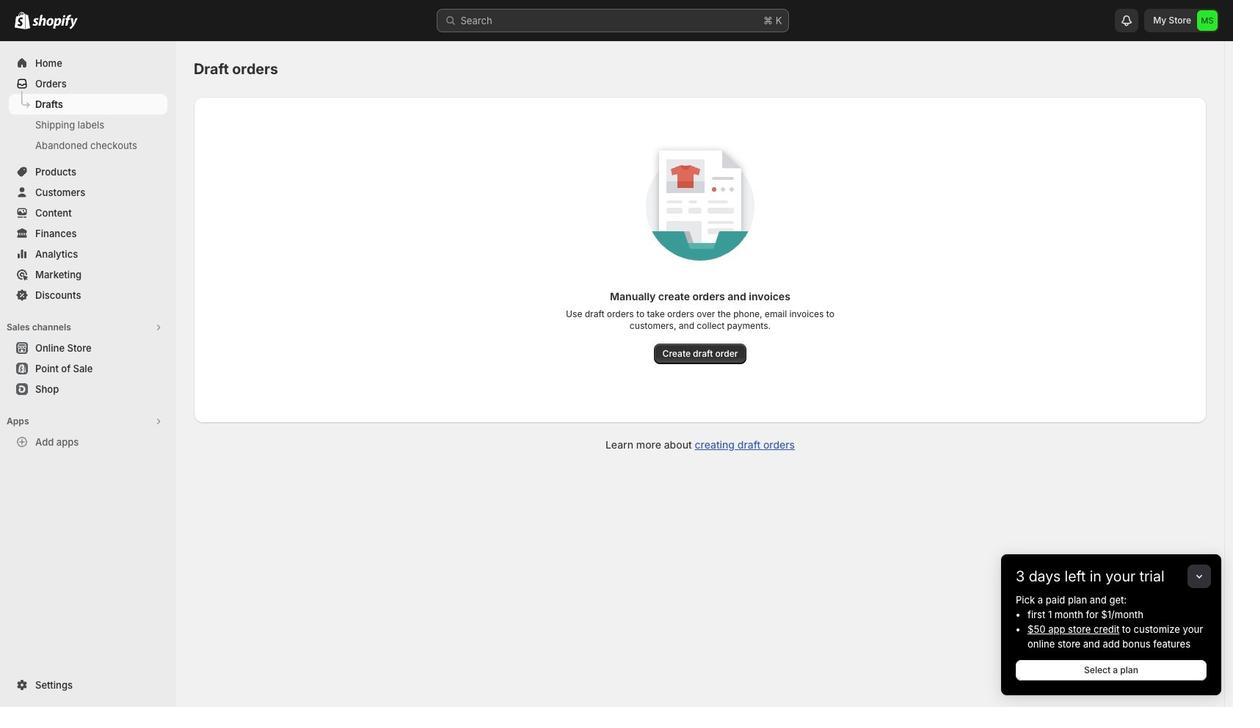 Task type: describe. For each thing, give the bounding box(es) containing it.
my store image
[[1198, 10, 1218, 31]]

0 horizontal spatial shopify image
[[15, 12, 30, 29]]



Task type: locate. For each thing, give the bounding box(es) containing it.
shopify image
[[15, 12, 30, 29], [32, 15, 78, 29]]

1 horizontal spatial shopify image
[[32, 15, 78, 29]]



Task type: vqa. For each thing, say whether or not it's contained in the screenshot.
the bottom Online Store link
no



